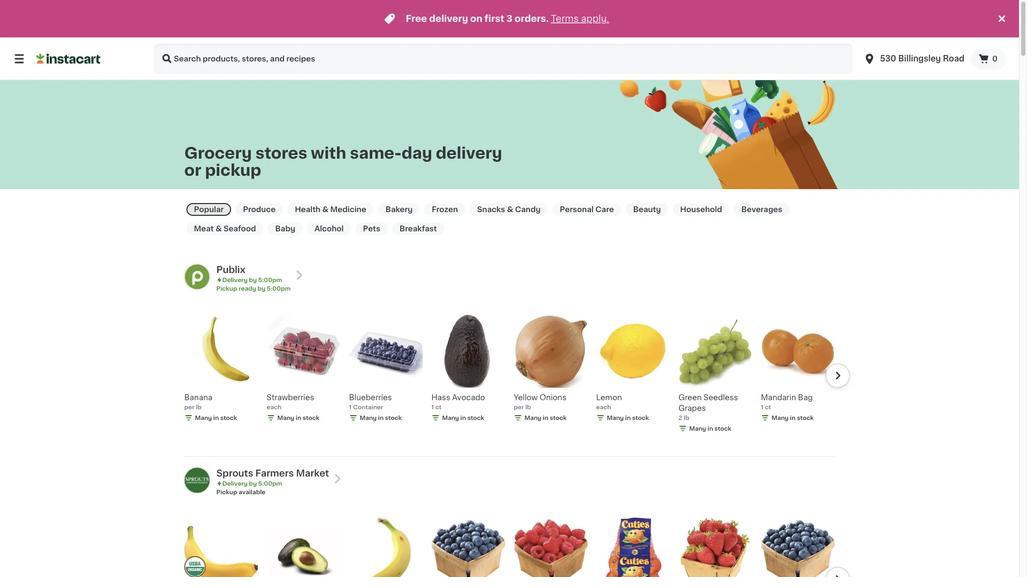Task type: describe. For each thing, give the bounding box(es) containing it.
pickup
[[205, 163, 261, 178]]

container
[[353, 405, 383, 411]]

or
[[184, 163, 201, 178]]

in for blueberries
[[378, 415, 384, 421]]

farmers
[[255, 469, 294, 478]]

publix
[[216, 266, 245, 275]]

lemon each
[[596, 394, 622, 411]]

many in stock for mandarin
[[772, 415, 814, 421]]

grocery stores with same-day delivery or pickup main content
[[0, 73, 1019, 578]]

in for hass
[[460, 415, 466, 421]]

yellow onions per lb
[[514, 394, 566, 411]]

terms apply. link
[[551, 14, 609, 23]]

stores
[[255, 146, 307, 161]]

ready
[[239, 286, 256, 292]]

grocery
[[184, 146, 252, 161]]

billingsley
[[898, 55, 941, 63]]

meat & seafood
[[194, 225, 256, 233]]

bag
[[798, 394, 813, 402]]

in for yellow
[[543, 415, 548, 421]]

snacks & candy
[[477, 206, 541, 213]]

strawberries
[[267, 394, 314, 402]]

meat & seafood link
[[186, 223, 263, 235]]

stock for banana
[[220, 415, 237, 421]]

yellow
[[514, 394, 538, 402]]

mandarin
[[761, 394, 796, 402]]

pets
[[363, 225, 380, 233]]

beauty
[[633, 206, 661, 213]]

pickup for sprouts farmers market
[[216, 490, 237, 496]]

stock for lemon
[[632, 415, 649, 421]]

instacart logo image
[[36, 52, 101, 65]]

grocery stores with same-day delivery or pickup
[[184, 146, 502, 178]]

stock for strawberries
[[303, 415, 320, 421]]

green
[[679, 394, 702, 402]]

delivery inside grocery stores with same-day delivery or pickup
[[436, 146, 502, 161]]

grapes
[[679, 405, 706, 412]]

hass
[[431, 394, 450, 402]]

banana
[[184, 394, 212, 402]]

sprouts
[[216, 469, 253, 478]]

market
[[296, 469, 329, 478]]

5:00pm for publix
[[258, 277, 282, 283]]

0
[[992, 55, 998, 63]]

seafood
[[224, 225, 256, 233]]

pickup for publix
[[216, 286, 237, 292]]

many for green
[[689, 426, 706, 432]]

each for strawberries
[[267, 405, 282, 411]]

available
[[239, 490, 265, 496]]

delivery for publix
[[222, 277, 248, 283]]

many in stock for strawberries
[[277, 415, 320, 421]]

personal care
[[560, 206, 614, 213]]

hass avocado 1 ct
[[431, 394, 485, 411]]

blueberries
[[349, 394, 392, 402]]

lb inside the green seedless grapes 2 lb
[[684, 415, 689, 421]]

item badge image
[[184, 557, 206, 578]]

sprouts farmers market image
[[184, 468, 210, 494]]

breakfast link
[[392, 223, 444, 235]]

day
[[402, 146, 432, 161]]

0 button
[[971, 48, 1006, 70]]

free
[[406, 14, 427, 23]]

snacks & candy link
[[470, 203, 548, 216]]

many for lemon
[[607, 415, 624, 421]]

stock for blueberries
[[385, 415, 402, 421]]

popular
[[194, 206, 224, 213]]

road
[[943, 55, 964, 63]]

many for yellow
[[524, 415, 541, 421]]

1 for hass avocado
[[431, 405, 434, 411]]

530 billingsley road button
[[863, 44, 964, 74]]

with
[[311, 146, 346, 161]]

& for snacks
[[507, 206, 513, 213]]

health & medicine link
[[287, 203, 374, 216]]

many in stock for green
[[689, 426, 731, 432]]

in for mandarin
[[790, 415, 795, 421]]

& for health
[[322, 206, 329, 213]]

alcohol
[[314, 225, 344, 233]]

in for lemon
[[625, 415, 631, 421]]

many for banana
[[195, 415, 212, 421]]

in for green
[[708, 426, 713, 432]]

apply.
[[581, 14, 609, 23]]

produce
[[243, 206, 276, 213]]

publix image
[[184, 264, 210, 290]]

baby
[[275, 225, 295, 233]]

sprouts farmers market
[[216, 469, 329, 478]]

breakfast
[[400, 225, 437, 233]]

same-
[[350, 146, 402, 161]]

bakery link
[[378, 203, 420, 216]]

3
[[506, 14, 512, 23]]

health
[[295, 206, 320, 213]]

free delivery on first 3 orders. terms apply.
[[406, 14, 609, 23]]

candy
[[515, 206, 541, 213]]

terms
[[551, 14, 579, 23]]

per inside banana per lb
[[184, 405, 194, 411]]

beauty link
[[626, 203, 668, 216]]



Task type: vqa. For each thing, say whether or not it's contained in the screenshot.
in
yes



Task type: locate. For each thing, give the bounding box(es) containing it.
0 horizontal spatial 1
[[349, 405, 352, 411]]

delivery
[[429, 14, 468, 23], [436, 146, 502, 161]]

1 left the container
[[349, 405, 352, 411]]

0 vertical spatial by
[[249, 277, 257, 283]]

stock
[[220, 415, 237, 421], [303, 415, 320, 421], [385, 415, 402, 421], [467, 415, 484, 421], [550, 415, 567, 421], [632, 415, 649, 421], [797, 415, 814, 421], [715, 426, 731, 432]]

banana per lb
[[184, 394, 212, 411]]

1 item carousel region from the top
[[169, 310, 850, 453]]

1 horizontal spatial &
[[322, 206, 329, 213]]

1 vertical spatial pickup
[[216, 490, 237, 496]]

5:00pm
[[258, 277, 282, 283], [267, 286, 291, 292], [258, 481, 282, 487]]

2 each from the left
[[596, 405, 611, 411]]

stock for mandarin bag
[[797, 415, 814, 421]]

per down yellow
[[514, 405, 524, 411]]

ct for hass
[[435, 405, 442, 411]]

0 horizontal spatial &
[[216, 225, 222, 233]]

1 vertical spatial delivery by 5:00pm
[[222, 481, 282, 487]]

2 pickup from the top
[[216, 490, 237, 496]]

orders.
[[515, 14, 549, 23]]

many in stock
[[195, 415, 237, 421], [277, 415, 320, 421], [360, 415, 402, 421], [442, 415, 484, 421], [524, 415, 567, 421], [607, 415, 649, 421], [772, 415, 814, 421], [689, 426, 731, 432]]

0 vertical spatial 5:00pm
[[258, 277, 282, 283]]

2
[[679, 415, 682, 421]]

5:00pm up pickup ready by 5:00pm
[[258, 277, 282, 283]]

1 horizontal spatial ct
[[765, 405, 771, 411]]

ct inside hass avocado 1 ct
[[435, 405, 442, 411]]

each for lemon
[[596, 405, 611, 411]]

530
[[880, 55, 896, 63]]

delivery by 5:00pm up the available
[[222, 481, 282, 487]]

1 down mandarin
[[761, 405, 763, 411]]

popular link
[[186, 203, 231, 216]]

lb down yellow
[[525, 405, 531, 411]]

by for publix
[[249, 277, 257, 283]]

lemon
[[596, 394, 622, 402]]

onions
[[540, 394, 566, 402]]

Search field
[[154, 44, 852, 74]]

1 per from the left
[[184, 405, 194, 411]]

lb down banana
[[196, 405, 202, 411]]

0 vertical spatial delivery
[[222, 277, 248, 283]]

pets link
[[355, 223, 388, 235]]

5:00pm down 'sprouts farmers market'
[[258, 481, 282, 487]]

many in stock for yellow
[[524, 415, 567, 421]]

0 vertical spatial pickup
[[216, 286, 237, 292]]

many for blueberries
[[360, 415, 377, 421]]

530 billingsley road
[[880, 55, 964, 63]]

each inside strawberries each
[[267, 405, 282, 411]]

personal
[[560, 206, 594, 213]]

0 vertical spatial delivery by 5:00pm
[[222, 277, 282, 283]]

1 horizontal spatial 1
[[431, 405, 434, 411]]

lb right 2
[[684, 415, 689, 421]]

&
[[322, 206, 329, 213], [507, 206, 513, 213], [216, 225, 222, 233]]

1 delivery by 5:00pm from the top
[[222, 277, 282, 283]]

pickup down sprouts on the bottom of the page
[[216, 490, 237, 496]]

3 1 from the left
[[761, 405, 763, 411]]

each
[[267, 405, 282, 411], [596, 405, 611, 411]]

2 delivery from the top
[[222, 481, 248, 487]]

many down the container
[[360, 415, 377, 421]]

ct down hass
[[435, 405, 442, 411]]

produce link
[[235, 203, 283, 216]]

1 vertical spatial item carousel region
[[169, 514, 850, 578]]

5:00pm for sprouts farmers market
[[258, 481, 282, 487]]

1 delivery from the top
[[222, 277, 248, 283]]

baby link
[[268, 223, 303, 235]]

mandarin bag 1 ct
[[761, 394, 813, 411]]

delivery right day in the left of the page
[[436, 146, 502, 161]]

many for mandarin
[[772, 415, 789, 421]]

household
[[680, 206, 722, 213]]

1
[[349, 405, 352, 411], [431, 405, 434, 411], [761, 405, 763, 411]]

many in stock down the container
[[360, 415, 402, 421]]

each down lemon
[[596, 405, 611, 411]]

each down strawberries
[[267, 405, 282, 411]]

household link
[[673, 203, 730, 216]]

1 vertical spatial delivery
[[436, 146, 502, 161]]

ct down mandarin
[[765, 405, 771, 411]]

delivery inside limited time offer region
[[429, 14, 468, 23]]

& for meat
[[216, 225, 222, 233]]

per down banana
[[184, 405, 194, 411]]

delivery
[[222, 277, 248, 283], [222, 481, 248, 487]]

by up pickup ready by 5:00pm
[[249, 277, 257, 283]]

per
[[184, 405, 194, 411], [514, 405, 524, 411]]

beverages link
[[734, 203, 790, 216]]

delivery by 5:00pm for publix
[[222, 277, 282, 283]]

stock for green seedless grapes
[[715, 426, 731, 432]]

1 horizontal spatial each
[[596, 405, 611, 411]]

0 horizontal spatial lb
[[196, 405, 202, 411]]

many in stock down strawberries each
[[277, 415, 320, 421]]

many down banana per lb
[[195, 415, 212, 421]]

1 each from the left
[[267, 405, 282, 411]]

5:00pm right ready
[[267, 286, 291, 292]]

ct
[[435, 405, 442, 411], [765, 405, 771, 411]]

many down yellow onions per lb
[[524, 415, 541, 421]]

item carousel region containing banana
[[169, 310, 850, 453]]

1 vertical spatial 5:00pm
[[267, 286, 291, 292]]

in
[[213, 415, 219, 421], [296, 415, 301, 421], [378, 415, 384, 421], [460, 415, 466, 421], [543, 415, 548, 421], [625, 415, 631, 421], [790, 415, 795, 421], [708, 426, 713, 432]]

many in stock down mandarin bag 1 ct
[[772, 415, 814, 421]]

2 horizontal spatial &
[[507, 206, 513, 213]]

many in stock down lemon each
[[607, 415, 649, 421]]

by
[[249, 277, 257, 283], [258, 286, 265, 292], [249, 481, 257, 487]]

in for banana
[[213, 415, 219, 421]]

1 for mandarin bag
[[761, 405, 763, 411]]

many
[[195, 415, 212, 421], [277, 415, 294, 421], [360, 415, 377, 421], [442, 415, 459, 421], [524, 415, 541, 421], [607, 415, 624, 421], [772, 415, 789, 421], [689, 426, 706, 432]]

delivery down publix
[[222, 277, 248, 283]]

None search field
[[154, 44, 852, 74]]

2 ct from the left
[[765, 405, 771, 411]]

frozen
[[432, 206, 458, 213]]

many in stock for hass
[[442, 415, 484, 421]]

delivery by 5:00pm for sprouts farmers market
[[222, 481, 282, 487]]

1 ct from the left
[[435, 405, 442, 411]]

many for hass
[[442, 415, 459, 421]]

by up the available
[[249, 481, 257, 487]]

green seedless grapes 2 lb
[[679, 394, 738, 421]]

1 horizontal spatial per
[[514, 405, 524, 411]]

many down mandarin bag 1 ct
[[772, 415, 789, 421]]

1 vertical spatial delivery
[[222, 481, 248, 487]]

many down strawberries each
[[277, 415, 294, 421]]

lb inside yellow onions per lb
[[525, 405, 531, 411]]

2 horizontal spatial 1
[[761, 405, 763, 411]]

bakery
[[385, 206, 413, 213]]

0 vertical spatial delivery
[[429, 14, 468, 23]]

each inside lemon each
[[596, 405, 611, 411]]

0 horizontal spatial each
[[267, 405, 282, 411]]

limited time offer region
[[0, 0, 995, 37]]

1 inside mandarin bag 1 ct
[[761, 405, 763, 411]]

1 pickup from the top
[[216, 286, 237, 292]]

lb
[[196, 405, 202, 411], [525, 405, 531, 411], [684, 415, 689, 421]]

meat
[[194, 225, 214, 233]]

many in stock down yellow onions per lb
[[524, 415, 567, 421]]

pickup ready by 5:00pm
[[216, 286, 291, 292]]

many in stock down hass avocado 1 ct
[[442, 415, 484, 421]]

blueberries 1 container
[[349, 394, 392, 411]]

snacks
[[477, 206, 505, 213]]

delivery down sprouts on the bottom of the page
[[222, 481, 248, 487]]

delivery for sprouts farmers market
[[222, 481, 248, 487]]

2 vertical spatial by
[[249, 481, 257, 487]]

1 inside hass avocado 1 ct
[[431, 405, 434, 411]]

many in stock down banana per lb
[[195, 415, 237, 421]]

& left "candy"
[[507, 206, 513, 213]]

personal care link
[[552, 203, 621, 216]]

medicine
[[330, 206, 366, 213]]

many in stock for lemon
[[607, 415, 649, 421]]

ct for mandarin
[[765, 405, 771, 411]]

2 horizontal spatial lb
[[684, 415, 689, 421]]

item carousel region
[[169, 310, 850, 453], [169, 514, 850, 578]]

many down grapes
[[689, 426, 706, 432]]

1 inside blueberries 1 container
[[349, 405, 352, 411]]

frozen link
[[424, 203, 465, 216]]

2 item carousel region from the top
[[169, 514, 850, 578]]

delivery left on
[[429, 14, 468, 23]]

0 vertical spatial item carousel region
[[169, 310, 850, 453]]

per inside yellow onions per lb
[[514, 405, 524, 411]]

by right ready
[[258, 286, 265, 292]]

many down hass avocado 1 ct
[[442, 415, 459, 421]]

alcohol link
[[307, 223, 351, 235]]

lb inside banana per lb
[[196, 405, 202, 411]]

pickup available
[[216, 490, 265, 496]]

stock for yellow onions
[[550, 415, 567, 421]]

1 vertical spatial by
[[258, 286, 265, 292]]

beverages
[[741, 206, 782, 213]]

item carousel region for publix
[[169, 310, 850, 453]]

first
[[485, 14, 504, 23]]

stock for hass avocado
[[467, 415, 484, 421]]

many in stock down the green seedless grapes 2 lb
[[689, 426, 731, 432]]

many in stock for banana
[[195, 415, 237, 421]]

delivery by 5:00pm
[[222, 277, 282, 283], [222, 481, 282, 487]]

seedless
[[704, 394, 738, 402]]

530 billingsley road button
[[857, 44, 971, 74]]

strawberries each
[[267, 394, 314, 411]]

0 horizontal spatial ct
[[435, 405, 442, 411]]

1 down hass
[[431, 405, 434, 411]]

in for strawberries
[[296, 415, 301, 421]]

1 horizontal spatial lb
[[525, 405, 531, 411]]

0 horizontal spatial per
[[184, 405, 194, 411]]

2 1 from the left
[[431, 405, 434, 411]]

& right the health
[[322, 206, 329, 213]]

& right meat
[[216, 225, 222, 233]]

avocado
[[452, 394, 485, 402]]

by for sprouts farmers market
[[249, 481, 257, 487]]

2 per from the left
[[514, 405, 524, 411]]

many down lemon each
[[607, 415, 624, 421]]

delivery by 5:00pm up pickup ready by 5:00pm
[[222, 277, 282, 283]]

item carousel region for sprouts farmers market
[[169, 514, 850, 578]]

on
[[470, 14, 482, 23]]

1 1 from the left
[[349, 405, 352, 411]]

pickup down publix
[[216, 286, 237, 292]]

2 delivery by 5:00pm from the top
[[222, 481, 282, 487]]

ct inside mandarin bag 1 ct
[[765, 405, 771, 411]]

2 vertical spatial 5:00pm
[[258, 481, 282, 487]]

health & medicine
[[295, 206, 366, 213]]

many for strawberries
[[277, 415, 294, 421]]

many in stock for blueberries
[[360, 415, 402, 421]]

care
[[595, 206, 614, 213]]



